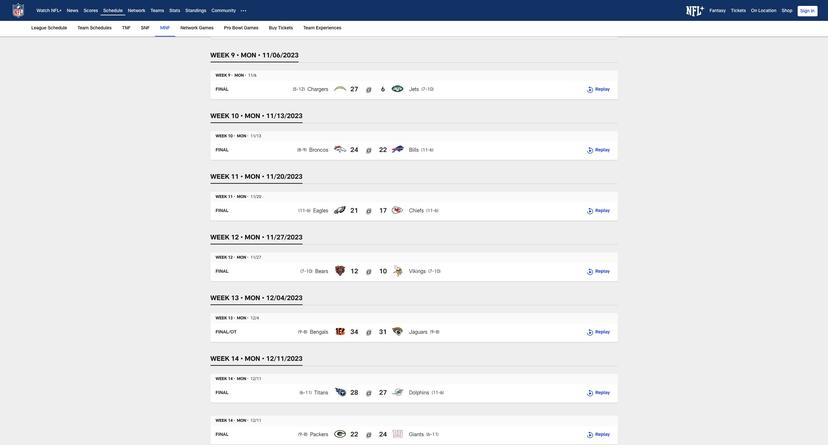 Task type: locate. For each thing, give the bounding box(es) containing it.
pro bowl games
[[224, 26, 259, 31]]

7 replay from the top
[[596, 433, 611, 438]]

2 nfl replay image from the top
[[587, 147, 595, 155]]

mon ·
[[235, 13, 246, 17], [235, 74, 246, 78], [237, 135, 249, 139], [237, 195, 249, 199], [237, 256, 249, 260], [237, 317, 249, 321], [237, 378, 249, 382], [237, 420, 249, 423]]

(11-6) right bills
[[422, 148, 434, 153]]

0 vertical spatial 12/11
[[251, 378, 262, 382]]

9) left the raiders
[[305, 27, 309, 31]]

tickets right buy
[[278, 26, 293, 31]]

league schedule
[[31, 26, 67, 31]]

(7-10) for 6
[[422, 88, 434, 92]]

1 nfl replay image from the top
[[587, 86, 595, 94]]

(6- right giants
[[427, 433, 432, 438]]

1 vertical spatial week 14 · mon · 12/11
[[216, 420, 262, 423]]

0 vertical spatial 27
[[351, 87, 359, 93]]

(6- left titans
[[300, 392, 305, 396]]

(9-8) right jaguars
[[431, 331, 440, 335]]

games down the '10/30'
[[244, 26, 259, 31]]

(11-6) for 17
[[427, 209, 439, 214]]

11
[[231, 174, 239, 181]]

watch
[[37, 9, 50, 13]]

final for 14
[[216, 392, 229, 396]]

dolphins logo image
[[391, 386, 404, 399]]

6) for 22
[[430, 148, 434, 153]]

(7-10) right "vikings"
[[429, 270, 441, 275]]

(11-6) right "dolphins"
[[432, 392, 444, 396]]

pro bowl games link
[[222, 21, 261, 36]]

replay link for 27
[[587, 390, 611, 398]]

22 left bills logo
[[380, 148, 387, 154]]

8) for 22
[[304, 433, 308, 438]]

(11-6) left eagles
[[299, 209, 311, 214]]

10) for 12
[[306, 270, 313, 275]]

shop link
[[783, 9, 793, 13]]

1 replay link from the top
[[587, 86, 611, 94]]

(8- left the broncos
[[298, 148, 303, 153]]

schedule
[[103, 9, 123, 13], [48, 26, 67, 31]]

0 horizontal spatial 10
[[231, 114, 239, 120]]

4 nfl at image from the top
[[365, 329, 373, 337]]

0 horizontal spatial tickets
[[278, 26, 293, 31]]

network down "standings" link
[[181, 26, 198, 31]]

24 for giants
[[380, 433, 387, 439]]

(7- for 12
[[301, 270, 306, 275]]

24 right broncos logo
[[351, 148, 359, 154]]

2 replay link from the top
[[587, 147, 611, 155]]

nfl replay image
[[587, 86, 595, 94], [587, 147, 595, 155], [587, 390, 595, 398], [587, 432, 595, 440]]

(9-
[[298, 331, 304, 335], [431, 331, 436, 335], [299, 433, 304, 438]]

tickets left on
[[732, 9, 747, 13]]

5 replay from the top
[[596, 331, 611, 335]]

0 vertical spatial week 14 · mon · 12/11
[[216, 378, 262, 382]]

1 horizontal spatial network
[[181, 26, 198, 31]]

(11-6) right chiefs
[[427, 209, 439, 214]]

team left experiences
[[304, 26, 315, 31]]

2 nfl at image from the top
[[365, 147, 373, 155]]

packers
[[311, 433, 329, 438]]

11) left titans
[[305, 392, 312, 396]]

mon · for 11
[[237, 195, 249, 199]]

17
[[380, 208, 387, 215]]

tickets
[[732, 9, 747, 13], [278, 26, 293, 31]]

6 final from the top
[[216, 392, 229, 396]]

(7- right "vikings"
[[429, 270, 434, 275]]

mon up 11/13
[[245, 114, 261, 120]]

jets
[[410, 88, 419, 93]]

replay for 31
[[596, 331, 611, 335]]

0 horizontal spatial 24
[[351, 148, 359, 154]]

nfl at image right packers logo
[[365, 432, 373, 440]]

12/04/2023
[[266, 296, 303, 303]]

watch nfl+
[[37, 9, 62, 13]]

standings
[[186, 9, 206, 13]]

0 vertical spatial (8-
[[299, 27, 305, 31]]

titans
[[315, 391, 329, 397]]

snf link
[[138, 21, 152, 36]]

mon for 11/27/2023
[[245, 235, 261, 242]]

nfl replay image for 17
[[587, 208, 595, 216]]

team left schedules
[[78, 26, 89, 31]]

2 12/11 from the top
[[251, 420, 262, 423]]

1 nfl at image from the top
[[365, 208, 373, 216]]

10) left the bears
[[306, 270, 313, 275]]

6) for 21
[[307, 209, 311, 214]]

nfl at image left the 31
[[365, 329, 373, 337]]

3 nfl replay image from the top
[[587, 329, 595, 337]]

1 week 14 · mon · 12/11 from the top
[[216, 378, 262, 382]]

1 vertical spatial (6-11)
[[427, 433, 439, 438]]

schedule down nfl+
[[48, 26, 67, 31]]

1 vertical spatial nfl replay image
[[587, 269, 595, 276]]

mon right 14
[[245, 357, 261, 363]]

(11- for 17
[[427, 209, 435, 214]]

12 ·
[[228, 256, 235, 260]]

mon for 11/06/2023
[[241, 53, 257, 59]]

(9-8)
[[298, 331, 308, 335], [431, 331, 440, 335], [299, 433, 308, 438]]

1 vertical spatial 9)
[[303, 148, 307, 153]]

0 vertical spatial network
[[128, 9, 145, 13]]

nfl replay image for 27
[[587, 390, 595, 398]]

(8-
[[299, 27, 305, 31], [298, 148, 303, 153]]

3 nfl at image from the top
[[365, 269, 373, 276]]

(11-6)
[[422, 148, 434, 153], [299, 209, 311, 214], [427, 209, 439, 214], [432, 392, 444, 396]]

nfl at image for 21
[[365, 208, 373, 216]]

nfl at image
[[365, 208, 373, 216], [365, 390, 373, 398]]

replay link for 6
[[587, 86, 611, 94]]

0 horizontal spatial (6-
[[300, 392, 305, 396]]

11) right giants
[[432, 433, 439, 438]]

nfl at image left bills logo
[[365, 147, 373, 155]]

mon · for 12
[[237, 256, 249, 260]]

1 vertical spatial 24
[[380, 433, 387, 439]]

3 nfl replay image from the top
[[587, 390, 595, 398]]

network up snf link
[[128, 9, 145, 13]]

(11- left eagles
[[299, 209, 307, 214]]

2 replay from the top
[[596, 148, 611, 153]]

12)
[[299, 88, 305, 92]]

0 vertical spatial nfl at image
[[365, 208, 373, 216]]

1 nfl replay image from the top
[[587, 208, 595, 216]]

eagles logo image
[[334, 204, 347, 217]]

22 right packers logo
[[351, 433, 359, 439]]

1 vertical spatial schedule
[[48, 26, 67, 31]]

buy tickets
[[269, 26, 293, 31]]

1 12/11 from the top
[[251, 378, 262, 382]]

2 vertical spatial nfl replay image
[[587, 329, 595, 337]]

11)
[[305, 392, 312, 396], [432, 433, 439, 438]]

• right 14
[[241, 357, 243, 363]]

0 vertical spatial tickets
[[732, 9, 747, 13]]

1 nfl at image from the top
[[365, 86, 373, 94]]

11/6
[[248, 74, 257, 78]]

final
[[216, 27, 229, 31], [216, 88, 229, 92], [216, 148, 229, 153], [216, 209, 229, 214], [216, 270, 229, 275], [216, 392, 229, 396], [216, 433, 229, 438]]

standings link
[[186, 9, 206, 13]]

3 replay link from the top
[[587, 208, 611, 216]]

(6-11) for 24
[[427, 433, 439, 438]]

4 replay from the top
[[596, 270, 611, 275]]

2 14 · from the top
[[228, 420, 235, 423]]

0 horizontal spatial (7-
[[301, 270, 306, 275]]

12
[[231, 235, 239, 242], [351, 269, 359, 276]]

1 vertical spatial 12/11
[[251, 420, 262, 423]]

7 replay link from the top
[[587, 432, 611, 440]]

2 week 14 · mon · 12/11 from the top
[[216, 420, 262, 423]]

nfl at image right 21
[[365, 208, 373, 216]]

1 horizontal spatial 22
[[380, 148, 387, 154]]

1 vertical spatial 27
[[380, 391, 387, 397]]

10)
[[427, 88, 434, 92], [306, 270, 313, 275], [434, 270, 441, 275]]

6) left eagles
[[307, 209, 311, 214]]

nfl at image for 28
[[365, 390, 373, 398]]

stats link
[[169, 9, 180, 13]]

raiders
[[311, 27, 329, 32]]

nfl replay image
[[587, 208, 595, 216], [587, 269, 595, 276], [587, 329, 595, 337]]

week 12 · mon · 11/27
[[216, 256, 262, 260]]

chargers logo image
[[334, 82, 347, 95]]

games inside pro bowl games link
[[244, 26, 259, 31]]

1 horizontal spatial 10)
[[427, 88, 434, 92]]

titans logo image
[[334, 386, 347, 399]]

1 vertical spatial 14 ·
[[228, 420, 235, 423]]

3 final from the top
[[216, 148, 229, 153]]

0 horizontal spatial 11)
[[305, 392, 312, 396]]

• right '11'
[[241, 174, 243, 181]]

11 ·
[[228, 195, 235, 199]]

(9- for 22
[[299, 433, 304, 438]]

jaguars logo image
[[391, 326, 404, 339]]

2 games from the left
[[244, 26, 259, 31]]

bears logo image
[[334, 265, 347, 278]]

(6- for 24
[[427, 433, 432, 438]]

(11-6) for 22
[[422, 148, 434, 153]]

(9- for 34
[[298, 331, 304, 335]]

mon right '11'
[[245, 174, 261, 181]]

(7- right jets
[[422, 88, 428, 92]]

6) for 27
[[440, 392, 444, 396]]

tnf
[[122, 26, 131, 31]]

(9- left 'packers'
[[299, 433, 304, 438]]

(8-9) left the raiders
[[299, 27, 309, 31]]

11/06/2023
[[262, 53, 299, 59]]

(11- right "dolphins"
[[432, 392, 440, 396]]

6) right bills
[[430, 148, 434, 153]]

2 nfl at image from the top
[[365, 390, 373, 398]]

12 up week 12 · mon · 11/27 on the left of the page
[[231, 235, 239, 242]]

4 nfl replay image from the top
[[587, 432, 595, 440]]

2 horizontal spatial 10)
[[434, 270, 441, 275]]

0 horizontal spatial 27
[[351, 87, 359, 93]]

1 horizontal spatial 10
[[380, 269, 387, 276]]

14 ·
[[228, 378, 235, 382], [228, 420, 235, 423]]

1 vertical spatial (6-
[[427, 433, 432, 438]]

(7-10) for 10
[[429, 270, 441, 275]]

raiders logo image
[[334, 22, 347, 35]]

9
[[231, 53, 235, 59]]

(6-11) right giants
[[427, 433, 439, 438]]

(9- left bengals
[[298, 331, 304, 335]]

4 final from the top
[[216, 209, 229, 214]]

news link
[[67, 9, 79, 13]]

1 horizontal spatial (6-
[[427, 433, 432, 438]]

0 vertical spatial 10
[[231, 114, 239, 120]]

22
[[380, 148, 387, 154], [351, 433, 359, 439]]

team for team experiences
[[304, 26, 315, 31]]

nfl replay image for 24
[[587, 432, 595, 440]]

0 vertical spatial 14 ·
[[228, 378, 235, 382]]

1 horizontal spatial games
[[244, 26, 259, 31]]

(11- right bills
[[422, 148, 430, 153]]

10/30
[[248, 13, 259, 17]]

nfl replay image for 22
[[587, 147, 595, 155]]

nfl replay image for 31
[[587, 329, 595, 337]]

mon up '11/27'
[[245, 235, 261, 242]]

24
[[351, 148, 359, 154], [380, 433, 387, 439]]

0 horizontal spatial games
[[199, 26, 214, 31]]

1 horizontal spatial 24
[[380, 433, 387, 439]]

week
[[216, 13, 227, 17], [211, 53, 230, 59], [216, 74, 227, 78], [211, 114, 230, 120], [216, 135, 227, 139], [211, 174, 230, 181], [216, 195, 227, 199], [211, 235, 230, 242], [216, 256, 227, 260], [211, 296, 230, 303], [216, 317, 227, 321], [211, 357, 230, 363], [216, 378, 227, 382], [216, 420, 227, 423]]

nfl at image left '6'
[[365, 86, 373, 94]]

(6-11) for 28
[[300, 392, 312, 396]]

8)
[[304, 331, 308, 335], [436, 331, 440, 335], [304, 433, 308, 438]]

5 nfl at image from the top
[[365, 432, 373, 440]]

2 horizontal spatial (7-
[[429, 270, 434, 275]]

nfl at image for 27
[[365, 86, 373, 94]]

nfl shield image
[[10, 3, 26, 18]]

1 team from the left
[[78, 26, 89, 31]]

1 vertical spatial 11)
[[432, 433, 439, 438]]

nfl at image right 28
[[365, 390, 373, 398]]

24 left giants logo
[[380, 433, 387, 439]]

(11- right chiefs
[[427, 209, 435, 214]]

• up week 12 · mon · 11/27 on the left of the page
[[241, 235, 243, 242]]

6 replay link from the top
[[587, 390, 611, 398]]

27 for dolphins
[[380, 391, 387, 397]]

(7-10) left the bears
[[301, 270, 313, 275]]

nfl at image for 22
[[365, 432, 373, 440]]

teams link
[[151, 9, 164, 13]]

1 horizontal spatial team
[[304, 26, 315, 31]]

11) for 24
[[432, 433, 439, 438]]

1 horizontal spatial tickets
[[732, 9, 747, 13]]

team experiences
[[304, 26, 342, 31]]

(11- for 21
[[299, 209, 307, 214]]

27 right chargers logo
[[351, 87, 359, 93]]

12 right bears logo
[[351, 269, 359, 276]]

mon right 9
[[241, 53, 257, 59]]

watch nfl+ link
[[37, 9, 62, 13]]

27 left dolphins logo
[[380, 391, 387, 397]]

team
[[78, 26, 89, 31], [304, 26, 315, 31]]

5 replay link from the top
[[587, 329, 611, 337]]

1 vertical spatial nfl at image
[[365, 390, 373, 398]]

1 horizontal spatial 11)
[[432, 433, 439, 438]]

(11-6) for 21
[[299, 209, 311, 214]]

mon · for 13
[[237, 317, 249, 321]]

27
[[351, 87, 359, 93], [380, 391, 387, 397]]

bengals logo image
[[334, 326, 347, 339]]

3 replay from the top
[[596, 209, 611, 214]]

8) left bengals
[[304, 331, 308, 335]]

0 vertical spatial (6-
[[300, 392, 305, 396]]

(6-11) left titans
[[300, 392, 312, 396]]

0 horizontal spatial 12
[[231, 235, 239, 242]]

scores
[[84, 9, 98, 13]]

network for network
[[128, 9, 145, 13]]

nfl replay image for 6
[[587, 86, 595, 94]]

(8-9)
[[299, 27, 309, 31], [298, 148, 307, 153]]

1 horizontal spatial 12
[[351, 269, 359, 276]]

mon right the '13'
[[245, 296, 261, 303]]

broncos logo image
[[334, 143, 347, 156]]

22 for packers
[[351, 433, 359, 439]]

0 horizontal spatial schedule
[[48, 26, 67, 31]]

0 horizontal spatial team
[[78, 26, 89, 31]]

6) right chiefs
[[435, 209, 439, 214]]

0 horizontal spatial network
[[128, 9, 145, 13]]

10) right jets
[[427, 88, 434, 92]]

(9- right jaguars
[[431, 331, 436, 335]]

0 horizontal spatial 10)
[[306, 270, 313, 275]]

(8- left the raiders
[[299, 27, 305, 31]]

6) for 17
[[435, 209, 439, 214]]

network
[[128, 9, 145, 13], [181, 26, 198, 31]]

on location
[[752, 9, 777, 13]]

replay for 27
[[596, 392, 611, 396]]

5 final from the top
[[216, 270, 229, 275]]

(7- for 6
[[422, 88, 428, 92]]

1 replay from the top
[[596, 88, 611, 92]]

(7-10)
[[422, 88, 434, 92], [301, 270, 313, 275], [429, 270, 441, 275]]

10
[[231, 114, 239, 120], [380, 269, 387, 276]]

4 replay link from the top
[[587, 269, 611, 276]]

2 team from the left
[[304, 26, 315, 31]]

1 vertical spatial network
[[181, 26, 198, 31]]

1 horizontal spatial (6-11)
[[427, 433, 439, 438]]

1 horizontal spatial 27
[[380, 391, 387, 397]]

games
[[199, 26, 214, 31], [244, 26, 259, 31]]

games inside network games link
[[199, 26, 214, 31]]

network for network games
[[181, 26, 198, 31]]

shop
[[783, 9, 793, 13]]

(7-10) right jets
[[422, 88, 434, 92]]

(5-
[[293, 88, 299, 92]]

8) left 'packers'
[[304, 433, 308, 438]]

1 vertical spatial 22
[[351, 433, 359, 439]]

chiefs logo image
[[391, 204, 404, 217]]

0 vertical spatial 11)
[[305, 392, 312, 396]]

22 for bills
[[380, 148, 387, 154]]

27 for chargers
[[351, 87, 359, 93]]

0 vertical spatial (6-11)
[[300, 392, 312, 396]]

(6-11)
[[300, 392, 312, 396], [427, 433, 439, 438]]

final for 11
[[216, 209, 229, 214]]

10) for 10
[[434, 270, 441, 275]]

nfl at image for 24
[[365, 147, 373, 155]]

banner
[[0, 0, 829, 37]]

• left 11/13/2023 on the top left of page
[[262, 114, 265, 120]]

0 horizontal spatial (6-11)
[[300, 392, 312, 396]]

(9-8) left 'packers'
[[299, 433, 308, 438]]

dolphins
[[410, 391, 430, 397]]

10) right "vikings"
[[434, 270, 441, 275]]

(9-8) left bengals
[[298, 331, 308, 335]]

(7- left the bears
[[301, 270, 306, 275]]

1 vertical spatial 10
[[380, 269, 387, 276]]

(11-6) for 27
[[432, 392, 444, 396]]

0 vertical spatial schedule
[[103, 9, 123, 13]]

2 final from the top
[[216, 88, 229, 92]]

schedule up schedules
[[103, 9, 123, 13]]

2 nfl replay image from the top
[[587, 269, 595, 276]]

experiences
[[316, 26, 342, 31]]

6) right "dolphins"
[[440, 392, 444, 396]]

• up week 10 · mon · 11/13
[[241, 114, 243, 120]]

9 ·
[[228, 74, 233, 78]]

6)
[[430, 148, 434, 153], [307, 209, 311, 214], [435, 209, 439, 214], [440, 392, 444, 396]]

1 horizontal spatial (7-
[[422, 88, 428, 92]]

0 vertical spatial 24
[[351, 148, 359, 154]]

10 up week 10 · mon · 11/13
[[231, 114, 239, 120]]

(6- for 28
[[300, 392, 305, 396]]

games down the standings
[[199, 26, 214, 31]]

1 14 · from the top
[[228, 378, 235, 382]]

0 vertical spatial nfl replay image
[[587, 208, 595, 216]]

nfl at image
[[365, 86, 373, 94], [365, 147, 373, 155], [365, 269, 373, 276], [365, 329, 373, 337], [365, 432, 373, 440]]

final for 9
[[216, 88, 229, 92]]

9) left the broncos
[[303, 148, 307, 153]]

0 horizontal spatial 22
[[351, 433, 359, 439]]

1 games from the left
[[199, 26, 214, 31]]

(7-
[[422, 88, 428, 92], [301, 270, 306, 275], [429, 270, 434, 275]]

tnf link
[[120, 21, 133, 36]]

(8-9) left the broncos
[[298, 148, 307, 153]]

10 left the vikings logo
[[380, 269, 387, 276]]

• left 12/11/2023
[[262, 357, 265, 363]]

nfl at image right bears logo
[[365, 269, 373, 276]]

0 vertical spatial 9)
[[305, 27, 309, 31]]

fantasy
[[710, 9, 727, 13]]

1 vertical spatial 12
[[351, 269, 359, 276]]

6 replay from the top
[[596, 392, 611, 396]]

8) right jaguars
[[436, 331, 440, 335]]

0 vertical spatial 22
[[380, 148, 387, 154]]



Task type: vqa. For each thing, say whether or not it's contained in the screenshot.
(11-
yes



Task type: describe. For each thing, give the bounding box(es) containing it.
scores link
[[84, 9, 98, 13]]

(9-8) for 34
[[298, 331, 308, 335]]

7 final from the top
[[216, 433, 229, 438]]

packers logo image
[[334, 428, 347, 441]]

replay link for 10
[[587, 269, 611, 276]]

snf
[[141, 26, 150, 31]]

fantasy link
[[710, 9, 727, 13]]

jets logo image
[[391, 82, 404, 95]]

12/11 for 28
[[251, 378, 262, 382]]

(7- for 10
[[429, 270, 434, 275]]

replay for 10
[[596, 270, 611, 275]]

12/11 for 22
[[251, 420, 262, 423]]

8) for 31
[[436, 331, 440, 335]]

bengals
[[310, 331, 329, 336]]

news
[[67, 9, 79, 13]]

team schedules link
[[75, 21, 114, 36]]

league schedule link
[[31, 21, 70, 36]]

chargers
[[308, 88, 329, 93]]

bears
[[315, 270, 329, 275]]

sign in button
[[799, 6, 818, 16]]

schedules
[[90, 26, 112, 31]]

final/ot
[[216, 331, 237, 335]]

giants logo image
[[391, 428, 404, 441]]

network link
[[128, 9, 145, 13]]

sign
[[801, 9, 811, 14]]

replay link for 31
[[587, 329, 611, 337]]

11/27/2023
[[266, 235, 303, 242]]

on
[[752, 9, 758, 13]]

replay link for 24
[[587, 432, 611, 440]]

week 14 · mon · 12/11 for 28
[[216, 378, 262, 382]]

banner containing watch nfl+
[[0, 0, 829, 37]]

week 11 • mon • 11/20/2023
[[211, 174, 303, 181]]

mon for 12/11/2023
[[245, 357, 261, 363]]

0 vertical spatial (8-9)
[[299, 27, 309, 31]]

pro
[[224, 26, 231, 31]]

dots image
[[241, 8, 247, 13]]

stats
[[169, 9, 180, 13]]

eagles
[[314, 209, 329, 214]]

league
[[31, 26, 47, 31]]

replay for 17
[[596, 209, 611, 214]]

mon for 12/04/2023
[[245, 296, 261, 303]]

on location link
[[752, 9, 777, 13]]

jaguars
[[410, 331, 428, 336]]

week 13 • mon • 12/04/2023
[[211, 296, 303, 303]]

1 final from the top
[[216, 27, 229, 31]]

replay for 24
[[596, 433, 611, 438]]

week 12 • mon • 11/27/2023
[[211, 235, 303, 242]]

10) for 6
[[427, 88, 434, 92]]

bills logo image
[[391, 143, 404, 156]]

12/11/2023
[[266, 357, 303, 363]]

(9- for 31
[[431, 331, 436, 335]]

teams
[[151, 9, 164, 13]]

• left "11/27/2023"
[[262, 235, 265, 242]]

final for 12
[[216, 270, 229, 275]]

12/4
[[251, 317, 259, 321]]

11/13
[[251, 135, 262, 139]]

mon · for 9
[[235, 74, 246, 78]]

buy tickets link
[[267, 21, 296, 36]]

8 ·
[[228, 13, 233, 17]]

1 horizontal spatial schedule
[[103, 9, 123, 13]]

• left "11/06/2023"
[[258, 53, 261, 59]]

week 9 • mon • 11/06/2023
[[211, 53, 299, 59]]

bowl
[[232, 26, 243, 31]]

community link
[[212, 9, 236, 13]]

replay for 22
[[596, 148, 611, 153]]

6
[[381, 87, 385, 93]]

week 10 • mon • 11/13/2023
[[211, 114, 303, 120]]

mon · for 14
[[237, 378, 249, 382]]

10 ·
[[228, 135, 235, 139]]

nfl replay image for 10
[[587, 269, 595, 276]]

broncos
[[310, 148, 329, 154]]

mon for 11/20/2023
[[245, 174, 261, 181]]

• right the '13'
[[241, 296, 243, 303]]

21
[[351, 208, 359, 215]]

(9-8) for 22
[[299, 433, 308, 438]]

network games
[[181, 26, 214, 31]]

week 10 · mon · 11/13
[[216, 135, 262, 139]]

buy
[[269, 26, 277, 31]]

mnf link
[[158, 21, 173, 36]]

team for team schedules
[[78, 26, 89, 31]]

13
[[231, 296, 239, 303]]

nfl at image for 34
[[365, 329, 373, 337]]

week 13 · mon · 12/4
[[216, 317, 259, 321]]

replay for 6
[[596, 88, 611, 92]]

giants
[[410, 433, 424, 438]]

(11- for 27
[[432, 392, 440, 396]]

community
[[212, 9, 236, 13]]

final for 10
[[216, 148, 229, 153]]

14
[[231, 357, 239, 363]]

34
[[351, 330, 359, 337]]

11/13/2023
[[266, 114, 303, 120]]

week 14 · mon · 12/11 for 22
[[216, 420, 262, 423]]

network games link
[[178, 21, 216, 36]]

1 vertical spatial tickets
[[278, 26, 293, 31]]

14 · for 28
[[228, 378, 235, 382]]

(7-10) for 12
[[301, 270, 313, 275]]

1 vertical spatial (8-
[[298, 148, 303, 153]]

nfl at image for 12
[[365, 269, 373, 276]]

bills
[[410, 148, 419, 154]]

8) for 34
[[304, 331, 308, 335]]

nfl+ image
[[687, 6, 705, 17]]

28
[[351, 391, 359, 397]]

11/27
[[251, 256, 262, 260]]

team experiences link
[[301, 21, 344, 36]]

11/20
[[251, 195, 262, 199]]

team schedules
[[78, 26, 112, 31]]

• left 12/04/2023
[[262, 296, 265, 303]]

(11- for 22
[[422, 148, 430, 153]]

schedule link
[[103, 9, 123, 13]]

11) for 28
[[305, 392, 312, 396]]

14 · for 22
[[228, 420, 235, 423]]

mon · for 10
[[237, 135, 249, 139]]

tickets link
[[732, 9, 747, 13]]

24 for broncos
[[351, 148, 359, 154]]

week 9 · mon · 11/6
[[216, 74, 257, 78]]

11/20/2023
[[266, 174, 303, 181]]

1 vertical spatial (8-9)
[[298, 148, 307, 153]]

location
[[759, 9, 777, 13]]

• right 9
[[237, 53, 239, 59]]

replay link for 22
[[587, 147, 611, 155]]

0 vertical spatial 12
[[231, 235, 239, 242]]

week 11 · mon · 11/20
[[216, 195, 262, 199]]

13 ·
[[228, 317, 235, 321]]

week 14 • mon • 12/11/2023
[[211, 357, 303, 363]]

week 8 · mon · 10/30
[[216, 13, 259, 17]]

schedule inside league schedule link
[[48, 26, 67, 31]]

• left 11/20/2023
[[262, 174, 265, 181]]

(9-8) for 31
[[431, 331, 440, 335]]

(5-12)
[[293, 88, 305, 92]]

vikings logo image
[[391, 265, 404, 278]]

sign in
[[801, 9, 816, 14]]

mon for 11/13/2023
[[245, 114, 261, 120]]

replay link for 17
[[587, 208, 611, 216]]

chiefs
[[410, 209, 424, 214]]



